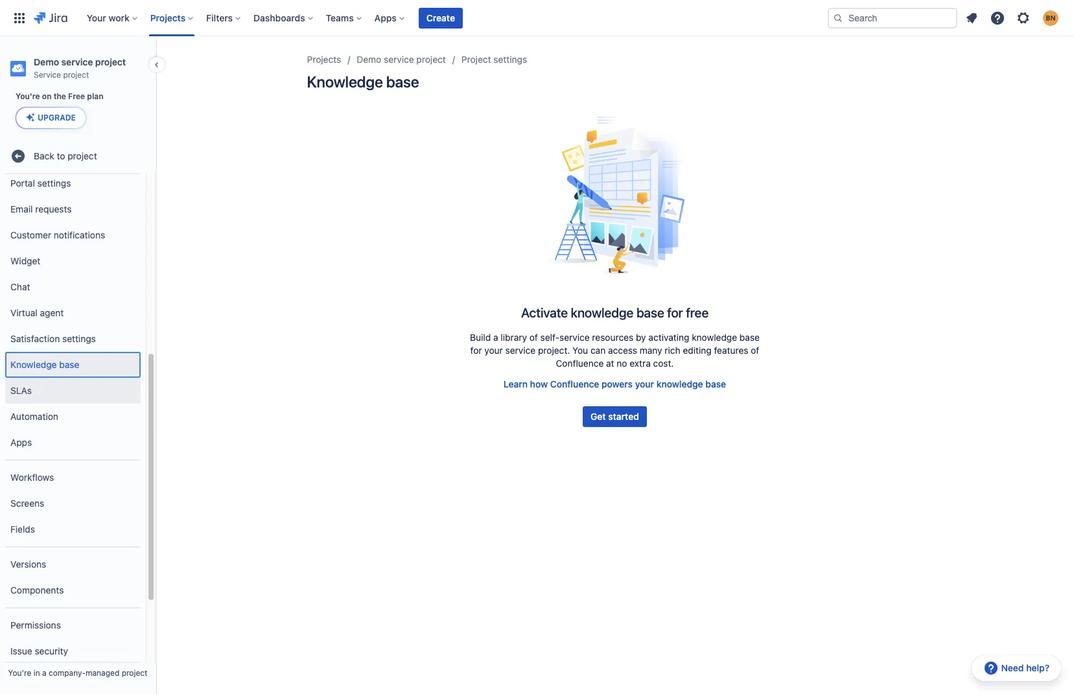 Task type: describe. For each thing, give the bounding box(es) containing it.
dashboards
[[254, 12, 305, 23]]

features
[[715, 345, 749, 356]]

appswitcher icon image
[[12, 10, 27, 26]]

build
[[470, 332, 491, 343]]

cost.
[[654, 358, 674, 369]]

virtual
[[10, 307, 38, 318]]

workflows
[[10, 472, 54, 483]]

0 vertical spatial of
[[530, 332, 538, 343]]

group containing workflows
[[5, 460, 141, 547]]

need help?
[[1002, 663, 1050, 674]]

widget
[[10, 255, 40, 266]]

group containing permissions
[[5, 608, 141, 695]]

service
[[34, 70, 61, 80]]

learn how confluence powers your knowledge base button
[[504, 378, 727, 391]]

get
[[591, 411, 606, 422]]

plan
[[87, 91, 104, 101]]

base inside button
[[706, 379, 727, 390]]

for inside build a library of self-service resources by activating knowledge base for your service project. you can access many rich editing features of confluence at no extra cost.
[[471, 345, 482, 356]]

build a library of self-service resources by activating knowledge base for your service project. you can access many rich editing features of confluence at no extra cost.
[[470, 332, 760, 369]]

by
[[636, 332, 647, 343]]

workflows link
[[5, 465, 141, 491]]

you
[[573, 345, 589, 356]]

you're in a company-managed project
[[8, 669, 148, 679]]

project up free
[[63, 70, 89, 80]]

fields
[[10, 524, 35, 535]]

resources
[[593, 332, 634, 343]]

powers
[[602, 379, 633, 390]]

library
[[501, 332, 527, 343]]

1 horizontal spatial for
[[668, 305, 683, 320]]

0 vertical spatial knowledge
[[571, 305, 634, 320]]

chat link
[[5, 274, 141, 300]]

dashboards button
[[250, 7, 318, 28]]

project for demo service project
[[417, 54, 446, 65]]

requests
[[35, 204, 72, 215]]

permissions
[[10, 620, 61, 631]]

satisfaction settings
[[10, 333, 96, 344]]

activate knowledge base for free
[[521, 305, 709, 320]]

your work
[[87, 12, 130, 23]]

access
[[609, 345, 638, 356]]

virtual agent
[[10, 307, 64, 318]]

you're on the free plan
[[16, 91, 104, 101]]

1 horizontal spatial of
[[751, 345, 760, 356]]

managed
[[86, 669, 120, 679]]

work
[[109, 12, 130, 23]]

apps button
[[371, 7, 410, 28]]

security
[[35, 646, 68, 657]]

back to project link
[[5, 143, 151, 169]]

base up by
[[637, 305, 665, 320]]

no
[[617, 358, 628, 369]]

your work button
[[83, 7, 143, 28]]

service down apps popup button
[[384, 54, 414, 65]]

email
[[10, 204, 33, 215]]

group containing portal settings
[[5, 111, 141, 460]]

demo service project link
[[357, 52, 446, 67]]

can
[[591, 345, 606, 356]]

self-
[[541, 332, 560, 343]]

knowledge inside button
[[657, 379, 704, 390]]

free
[[686, 305, 709, 320]]

Search field
[[828, 7, 958, 28]]

filters
[[206, 12, 233, 23]]

settings for project settings
[[494, 54, 528, 65]]

company-
[[49, 669, 86, 679]]

settings for portal settings
[[37, 178, 71, 189]]

customer notifications
[[10, 229, 105, 240]]

demo for demo service project
[[357, 54, 382, 65]]

project settings
[[462, 54, 528, 65]]

demo service project service project
[[34, 56, 126, 80]]

your inside learn how confluence powers your knowledge base button
[[636, 379, 655, 390]]

project right managed
[[122, 669, 148, 679]]

apps link
[[5, 430, 141, 456]]

issue security link
[[5, 639, 141, 665]]

get started
[[591, 411, 640, 422]]

in
[[34, 669, 40, 679]]

project
[[462, 54, 491, 65]]

primary element
[[8, 0, 828, 36]]

issue security
[[10, 646, 68, 657]]

portal settings link
[[5, 171, 141, 197]]

project settings link
[[462, 52, 528, 67]]

need help? button
[[972, 656, 1062, 682]]

create button
[[419, 7, 463, 28]]

activate
[[521, 305, 568, 320]]

virtual agent link
[[5, 300, 141, 326]]

notifications
[[54, 229, 105, 240]]

components
[[10, 585, 64, 596]]

help?
[[1027, 663, 1050, 674]]

agent
[[40, 307, 64, 318]]

at
[[607, 358, 615, 369]]

you're for you're on the free plan
[[16, 91, 40, 101]]

learn how confluence powers your knowledge base
[[504, 379, 727, 390]]

on
[[42, 91, 52, 101]]

satisfaction settings link
[[5, 326, 141, 352]]

group containing versions
[[5, 547, 141, 608]]

components link
[[5, 578, 141, 604]]



Task type: vqa. For each thing, say whether or not it's contained in the screenshot.
me
no



Task type: locate. For each thing, give the bounding box(es) containing it.
you're left 'in'
[[8, 669, 31, 679]]

satisfaction
[[10, 333, 60, 344]]

base up features
[[740, 332, 760, 343]]

portal
[[10, 178, 35, 189]]

need
[[1002, 663, 1025, 674]]

for
[[668, 305, 683, 320], [471, 345, 482, 356]]

you're left on
[[16, 91, 40, 101]]

slas link
[[5, 378, 141, 404]]

your profile and settings image
[[1044, 10, 1059, 26]]

4 group from the top
[[5, 608, 141, 695]]

0 vertical spatial settings
[[494, 54, 528, 65]]

apps for apps popup button
[[375, 12, 397, 23]]

free
[[68, 91, 85, 101]]

confluence inside button
[[551, 379, 600, 390]]

knowledge down cost.
[[657, 379, 704, 390]]

demo
[[357, 54, 382, 65], [34, 56, 59, 67]]

base inside "link"
[[59, 359, 79, 370]]

1 vertical spatial you're
[[8, 669, 31, 679]]

your inside build a library of self-service resources by activating knowledge base for your service project. you can access many rich editing features of confluence at no extra cost.
[[485, 345, 503, 356]]

1 vertical spatial of
[[751, 345, 760, 356]]

0 vertical spatial knowledge
[[307, 73, 383, 91]]

knowledge inside build a library of self-service resources by activating knowledge base for your service project. you can access many rich editing features of confluence at no extra cost.
[[692, 332, 738, 343]]

issue
[[10, 646, 32, 657]]

0 vertical spatial you're
[[16, 91, 40, 101]]

fields link
[[5, 517, 141, 543]]

knowledge base
[[307, 73, 419, 91], [10, 359, 79, 370]]

you're
[[16, 91, 40, 101], [8, 669, 31, 679]]

for down build
[[471, 345, 482, 356]]

you're for you're in a company-managed project
[[8, 669, 31, 679]]

service up free
[[61, 56, 93, 67]]

knowledge up the resources
[[571, 305, 634, 320]]

your
[[87, 12, 106, 23]]

project for demo service project service project
[[95, 56, 126, 67]]

0 horizontal spatial of
[[530, 332, 538, 343]]

of right features
[[751, 345, 760, 356]]

settings inside "satisfaction settings" link
[[62, 333, 96, 344]]

1 vertical spatial your
[[636, 379, 655, 390]]

0 horizontal spatial a
[[42, 669, 46, 679]]

project.
[[538, 345, 570, 356]]

knowledge base down demo service project link
[[307, 73, 419, 91]]

started
[[609, 411, 640, 422]]

0 horizontal spatial for
[[471, 345, 482, 356]]

your down extra
[[636, 379, 655, 390]]

knowledge base down the satisfaction settings
[[10, 359, 79, 370]]

knowledge base link
[[5, 352, 141, 378]]

back to project
[[34, 150, 97, 161]]

service
[[384, 54, 414, 65], [61, 56, 93, 67], [560, 332, 590, 343], [506, 345, 536, 356]]

for left free
[[668, 305, 683, 320]]

activating
[[649, 332, 690, 343]]

automation link
[[5, 404, 141, 430]]

0 horizontal spatial knowledge base
[[10, 359, 79, 370]]

projects button
[[146, 7, 199, 28]]

0 horizontal spatial knowledge
[[10, 359, 57, 370]]

demo up the service
[[34, 56, 59, 67]]

1 horizontal spatial demo
[[357, 54, 382, 65]]

settings image
[[1017, 10, 1032, 26]]

teams button
[[322, 7, 367, 28]]

a right 'in'
[[42, 669, 46, 679]]

0 horizontal spatial your
[[485, 345, 503, 356]]

need help? image
[[984, 661, 999, 677]]

many
[[640, 345, 663, 356]]

confluence inside build a library of self-service resources by activating knowledge base for your service project. you can access many rich editing features of confluence at no extra cost.
[[556, 358, 604, 369]]

base down "satisfaction settings" link
[[59, 359, 79, 370]]

project up "plan"
[[95, 56, 126, 67]]

banner containing your work
[[0, 0, 1075, 36]]

2 group from the top
[[5, 460, 141, 547]]

apps inside popup button
[[375, 12, 397, 23]]

knowledge base inside "link"
[[10, 359, 79, 370]]

0 horizontal spatial apps
[[10, 437, 32, 448]]

screens link
[[5, 491, 141, 517]]

project for back to project
[[68, 150, 97, 161]]

extra
[[630, 358, 651, 369]]

apps down automation
[[10, 437, 32, 448]]

1 vertical spatial apps
[[10, 437, 32, 448]]

email requests
[[10, 204, 72, 215]]

service inside 'demo service project service project'
[[61, 56, 93, 67]]

how
[[530, 379, 548, 390]]

0 vertical spatial for
[[668, 305, 683, 320]]

projects inside popup button
[[150, 12, 186, 23]]

apps for the apps link
[[10, 437, 32, 448]]

customer notifications link
[[5, 223, 141, 249]]

customer
[[10, 229, 51, 240]]

project down create button
[[417, 54, 446, 65]]

1 vertical spatial knowledge base
[[10, 359, 79, 370]]

2 vertical spatial knowledge
[[657, 379, 704, 390]]

jira image
[[34, 10, 67, 26], [34, 10, 67, 26]]

group
[[5, 111, 141, 460], [5, 460, 141, 547], [5, 547, 141, 608], [5, 608, 141, 695]]

1 vertical spatial confluence
[[551, 379, 600, 390]]

help image
[[991, 10, 1006, 26]]

0 vertical spatial a
[[494, 332, 499, 343]]

settings
[[494, 54, 528, 65], [37, 178, 71, 189], [62, 333, 96, 344]]

teams
[[326, 12, 354, 23]]

of left self-
[[530, 332, 538, 343]]

0 horizontal spatial projects
[[150, 12, 186, 23]]

a right build
[[494, 332, 499, 343]]

1 vertical spatial for
[[471, 345, 482, 356]]

base down demo service project link
[[386, 73, 419, 91]]

notifications image
[[965, 10, 980, 26]]

project right to
[[68, 150, 97, 161]]

settings inside portal settings link
[[37, 178, 71, 189]]

1 vertical spatial projects
[[307, 54, 341, 65]]

1 horizontal spatial your
[[636, 379, 655, 390]]

a
[[494, 332, 499, 343], [42, 669, 46, 679]]

upgrade button
[[16, 108, 86, 129]]

upgrade
[[38, 113, 76, 123]]

screens
[[10, 498, 44, 509]]

projects for projects link
[[307, 54, 341, 65]]

3 group from the top
[[5, 547, 141, 608]]

1 horizontal spatial apps
[[375, 12, 397, 23]]

slas
[[10, 385, 32, 396]]

base inside build a library of self-service resources by activating knowledge base for your service project. you can access many rich editing features of confluence at no extra cost.
[[740, 332, 760, 343]]

1 horizontal spatial a
[[494, 332, 499, 343]]

projects for projects popup button
[[150, 12, 186, 23]]

projects right the work
[[150, 12, 186, 23]]

knowledge down projects link
[[307, 73, 383, 91]]

demo for demo service project service project
[[34, 56, 59, 67]]

filters button
[[202, 7, 246, 28]]

chat
[[10, 281, 30, 292]]

settings up requests
[[37, 178, 71, 189]]

0 vertical spatial confluence
[[556, 358, 604, 369]]

your down build
[[485, 345, 503, 356]]

demo right projects link
[[357, 54, 382, 65]]

search image
[[834, 13, 844, 23]]

portal settings
[[10, 178, 71, 189]]

1 vertical spatial knowledge
[[692, 332, 738, 343]]

versions
[[10, 559, 46, 570]]

knowledge
[[571, 305, 634, 320], [692, 332, 738, 343], [657, 379, 704, 390]]

0 horizontal spatial demo
[[34, 56, 59, 67]]

the
[[54, 91, 66, 101]]

banner
[[0, 0, 1075, 36]]

1 vertical spatial a
[[42, 669, 46, 679]]

projects link
[[307, 52, 341, 67]]

get started button
[[583, 407, 647, 427]]

0 vertical spatial apps
[[375, 12, 397, 23]]

back
[[34, 150, 54, 161]]

1 vertical spatial knowledge
[[10, 359, 57, 370]]

0 vertical spatial projects
[[150, 12, 186, 23]]

1 group from the top
[[5, 111, 141, 460]]

of
[[530, 332, 538, 343], [751, 345, 760, 356]]

demo inside 'demo service project service project'
[[34, 56, 59, 67]]

projects down teams
[[307, 54, 341, 65]]

projects
[[150, 12, 186, 23], [307, 54, 341, 65]]

base down features
[[706, 379, 727, 390]]

1 vertical spatial settings
[[37, 178, 71, 189]]

editing
[[683, 345, 712, 356]]

service up you
[[560, 332, 590, 343]]

widget link
[[5, 249, 141, 274]]

service down library
[[506, 345, 536, 356]]

confluence
[[556, 358, 604, 369], [551, 379, 600, 390]]

1 horizontal spatial projects
[[307, 54, 341, 65]]

base
[[386, 73, 419, 91], [637, 305, 665, 320], [740, 332, 760, 343], [59, 359, 79, 370], [706, 379, 727, 390]]

a inside build a library of self-service resources by activating knowledge base for your service project. you can access many rich editing features of confluence at no extra cost.
[[494, 332, 499, 343]]

settings inside 'project settings' link
[[494, 54, 528, 65]]

1 horizontal spatial knowledge
[[307, 73, 383, 91]]

knowledge up features
[[692, 332, 738, 343]]

rich
[[665, 345, 681, 356]]

email requests link
[[5, 197, 141, 223]]

learn
[[504, 379, 528, 390]]

automation
[[10, 411, 58, 422]]

settings down virtual agent link
[[62, 333, 96, 344]]

apps right teams popup button
[[375, 12, 397, 23]]

0 vertical spatial knowledge base
[[307, 73, 419, 91]]

permissions link
[[5, 613, 141, 639]]

knowledge inside knowledge base "link"
[[10, 359, 57, 370]]

knowledge down satisfaction
[[10, 359, 57, 370]]

settings right project
[[494, 54, 528, 65]]

to
[[57, 150, 65, 161]]

1 horizontal spatial knowledge base
[[307, 73, 419, 91]]

2 vertical spatial settings
[[62, 333, 96, 344]]

0 vertical spatial your
[[485, 345, 503, 356]]

settings for satisfaction settings
[[62, 333, 96, 344]]



